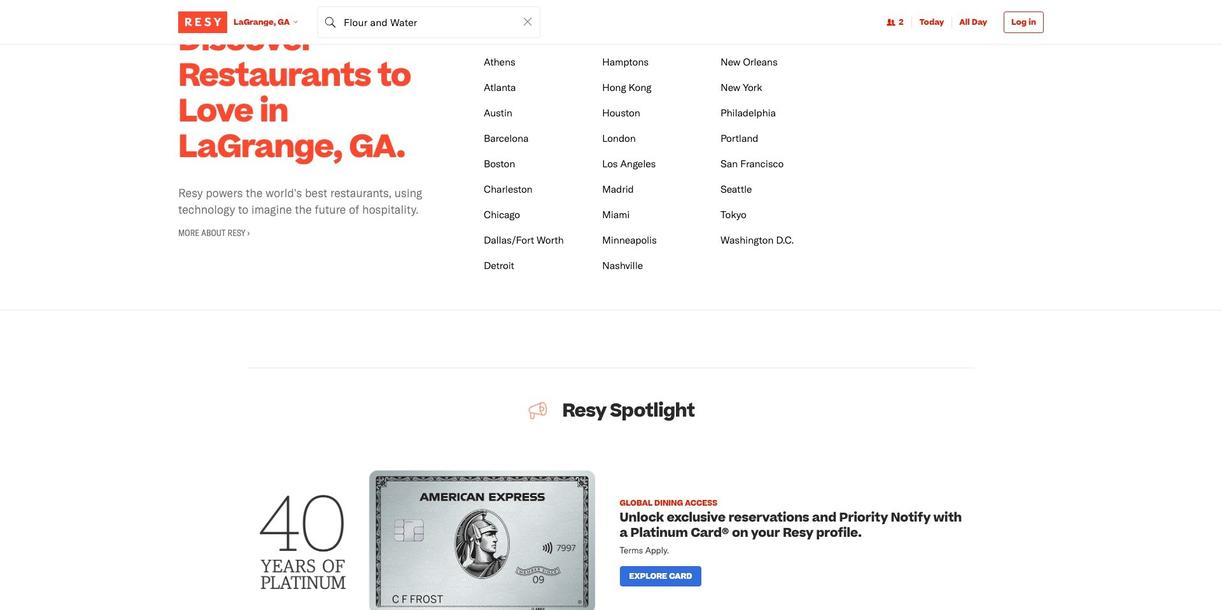 Task type: describe. For each thing, give the bounding box(es) containing it.
clear search image
[[522, 16, 534, 27]]

Search restaurants, cuisines, etc. text field
[[318, 6, 541, 38]]



Task type: vqa. For each thing, say whether or not it's contained in the screenshot.
"unlock exclusive reservations and priority notify with a platinum card® on your resy profile." image
yes



Task type: locate. For each thing, give the bounding box(es) containing it.
None field
[[318, 6, 541, 38]]

unlock exclusive reservations and priority notify with a platinum card® on your resy profile. image
[[248, 442, 606, 611]]



